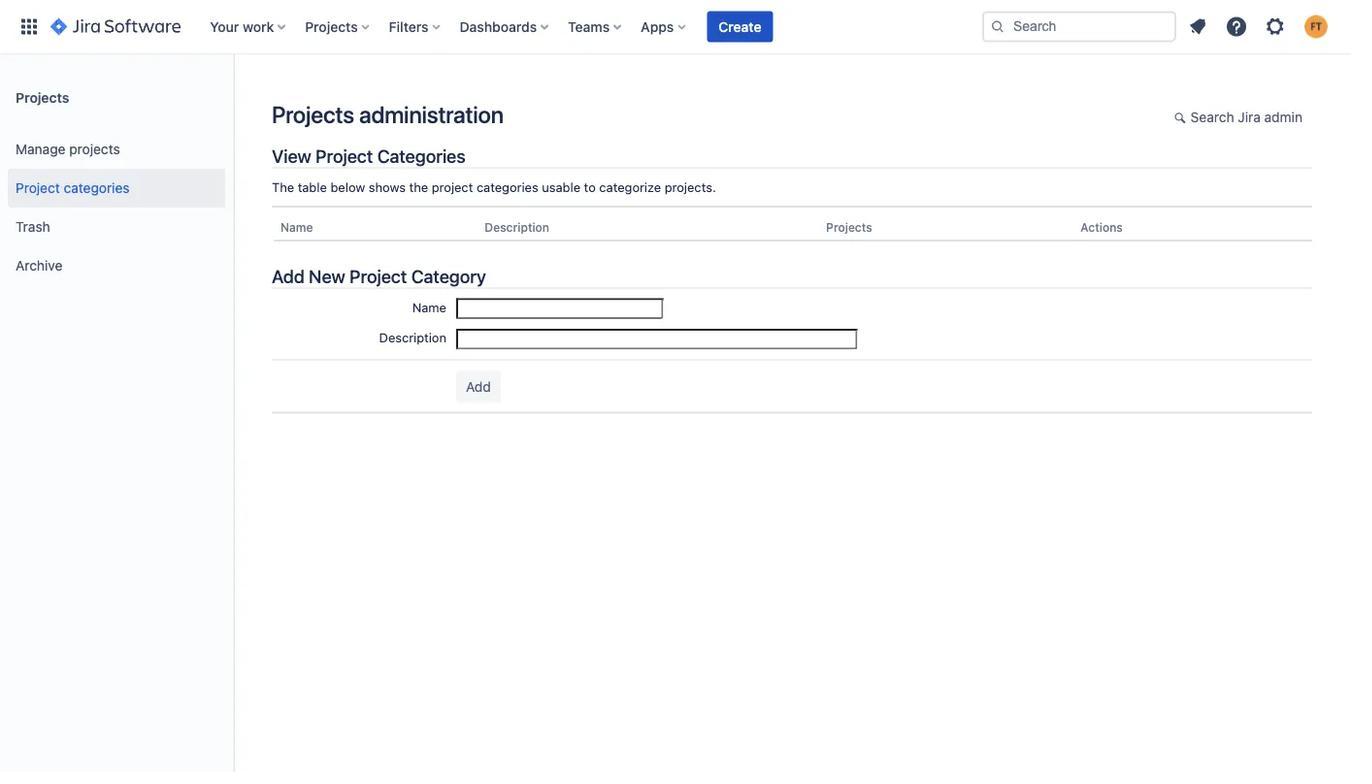 Task type: describe. For each thing, give the bounding box(es) containing it.
search jira admin link
[[1165, 103, 1313, 134]]

dashboards
[[460, 18, 537, 34]]

name for add new project category
[[281, 221, 313, 234]]

small image
[[1175, 110, 1190, 125]]

name for description
[[412, 300, 447, 314]]

teams
[[568, 18, 610, 34]]

manage projects link
[[8, 130, 225, 169]]

projects administration
[[272, 101, 504, 128]]

filters
[[389, 18, 429, 34]]

trash link
[[8, 208, 225, 247]]

1 horizontal spatial categories
[[477, 179, 539, 194]]

categories inside "group"
[[64, 180, 130, 196]]

appswitcher icon image
[[17, 15, 41, 38]]

usable
[[542, 179, 581, 194]]

trash
[[16, 219, 50, 235]]

the
[[272, 179, 294, 194]]

categories
[[377, 146, 466, 167]]

your profile and settings image
[[1305, 15, 1328, 38]]

project categories link
[[8, 169, 225, 208]]

search
[[1191, 109, 1235, 125]]

new
[[309, 266, 345, 287]]

manage
[[16, 141, 66, 157]]

manage projects
[[16, 141, 120, 157]]

dashboards button
[[454, 11, 557, 42]]

apps
[[641, 18, 674, 34]]

1 horizontal spatial description
[[485, 221, 550, 234]]

the
[[409, 179, 428, 194]]

view
[[272, 146, 311, 167]]

project categories
[[16, 180, 130, 196]]

category
[[411, 266, 486, 287]]

search jira admin
[[1191, 109, 1303, 125]]

administration
[[359, 101, 504, 128]]

group containing manage projects
[[8, 124, 225, 291]]

to
[[584, 179, 596, 194]]

projects.
[[665, 179, 716, 194]]

categorize
[[600, 179, 661, 194]]

notifications image
[[1187, 15, 1210, 38]]



Task type: locate. For each thing, give the bounding box(es) containing it.
filters button
[[383, 11, 448, 42]]

projects
[[305, 18, 358, 34], [16, 89, 69, 105], [272, 101, 354, 128], [826, 221, 873, 234]]

search image
[[990, 19, 1006, 34]]

project down the manage
[[16, 180, 60, 196]]

1 vertical spatial name
[[412, 300, 447, 314]]

banner containing your work
[[0, 0, 1352, 54]]

project
[[432, 179, 473, 194]]

admin
[[1265, 109, 1303, 125]]

create button
[[707, 11, 773, 42]]

shows
[[369, 179, 406, 194]]

categories left usable
[[477, 179, 539, 194]]

add new project category
[[272, 266, 486, 287]]

0 vertical spatial name
[[281, 221, 313, 234]]

settings image
[[1264, 15, 1288, 38]]

0 horizontal spatial name
[[281, 221, 313, 234]]

project right new
[[350, 266, 407, 287]]

0 vertical spatial project
[[316, 146, 373, 167]]

primary element
[[12, 0, 983, 54]]

0 horizontal spatial categories
[[64, 180, 130, 196]]

banner
[[0, 0, 1352, 54]]

the table below shows the project categories usable to categorize projects.
[[272, 179, 716, 194]]

jira software image
[[50, 15, 181, 38], [50, 15, 181, 38]]

jira
[[1238, 109, 1261, 125]]

name down category
[[412, 300, 447, 314]]

projects button
[[299, 11, 377, 42]]

description down add new project category
[[379, 330, 447, 345]]

categories
[[477, 179, 539, 194], [64, 180, 130, 196]]

apps button
[[635, 11, 694, 42]]

projects
[[69, 141, 120, 157]]

1 horizontal spatial name
[[412, 300, 447, 314]]

create
[[719, 18, 762, 34]]

1 vertical spatial project
[[16, 180, 60, 196]]

teams button
[[562, 11, 629, 42]]

table
[[298, 179, 327, 194]]

sidebar navigation image
[[212, 78, 254, 117]]

1 vertical spatial description
[[379, 330, 447, 345]]

your work
[[210, 18, 274, 34]]

work
[[243, 18, 274, 34]]

below
[[331, 179, 365, 194]]

0 horizontal spatial description
[[379, 330, 447, 345]]

description down the table below shows the project categories usable to categorize projects. on the top
[[485, 221, 550, 234]]

add
[[272, 266, 305, 287]]

name down the
[[281, 221, 313, 234]]

projects inside projects popup button
[[305, 18, 358, 34]]

project
[[316, 146, 373, 167], [16, 180, 60, 196], [350, 266, 407, 287]]

actions
[[1081, 221, 1123, 234]]

categories down "projects"
[[64, 180, 130, 196]]

your work button
[[204, 11, 293, 42]]

None submit
[[456, 371, 501, 402]]

Search field
[[983, 11, 1177, 42]]

project up below
[[316, 146, 373, 167]]

help image
[[1225, 15, 1249, 38]]

2 vertical spatial project
[[350, 266, 407, 287]]

view project categories
[[272, 146, 466, 167]]

archive
[[16, 258, 62, 274]]

project inside "group"
[[16, 180, 60, 196]]

name
[[281, 221, 313, 234], [412, 300, 447, 314]]

archive link
[[8, 247, 225, 285]]

None text field
[[456, 298, 664, 319], [456, 329, 858, 350], [456, 298, 664, 319], [456, 329, 858, 350]]

description
[[485, 221, 550, 234], [379, 330, 447, 345]]

your
[[210, 18, 239, 34]]

group
[[8, 124, 225, 291]]

0 vertical spatial description
[[485, 221, 550, 234]]



Task type: vqa. For each thing, say whether or not it's contained in the screenshot.
Labels
no



